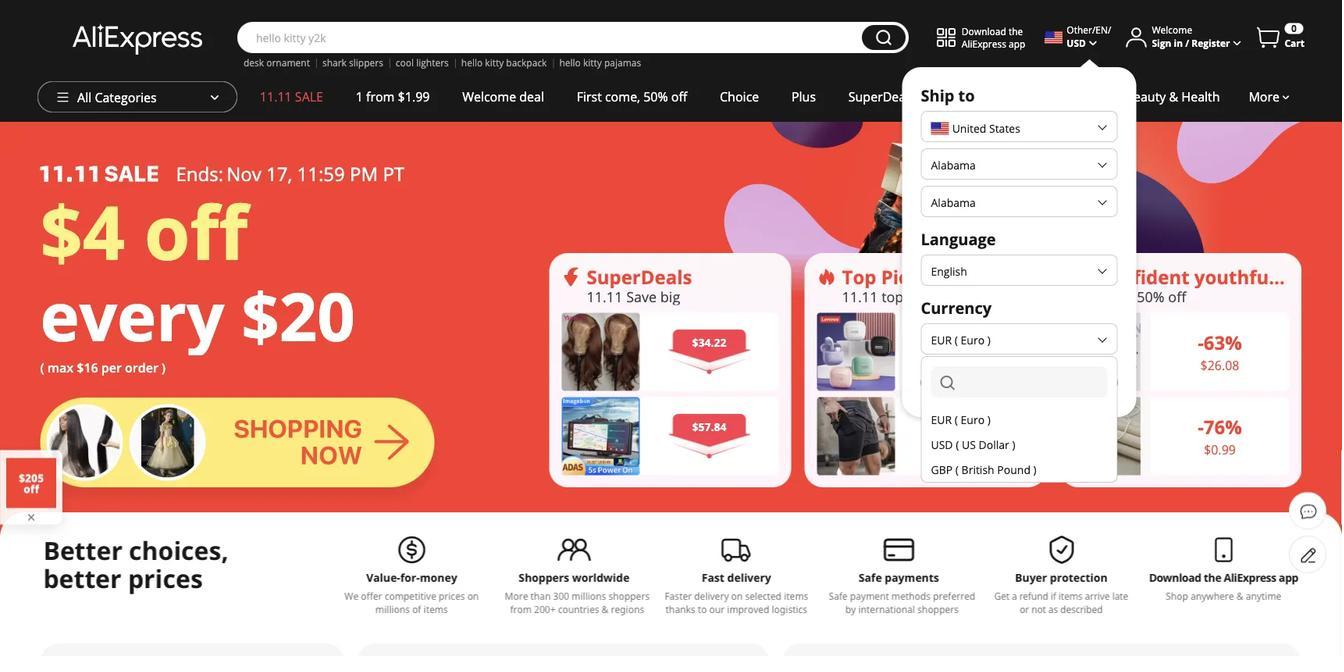 Task type: locate. For each thing, give the bounding box(es) containing it.
76%
[[1204, 414, 1243, 440]]

1 horizontal spatial to
[[1120, 287, 1134, 306]]

&
[[1170, 88, 1179, 105]]

- inside -71% $6.43
[[943, 330, 949, 355]]

1 horizontal spatial superdeals
[[849, 88, 915, 105]]

styles
[[1280, 264, 1335, 289]]

( up usd ( us dollar )
[[955, 412, 958, 427]]

1 euro from the top
[[961, 332, 985, 347]]

11.11 left save
[[587, 287, 623, 306]]

product image image
[[562, 313, 640, 391], [817, 313, 896, 391], [1083, 313, 1141, 391], [562, 397, 640, 475], [817, 397, 896, 475], [1083, 397, 1141, 475]]

cool
[[396, 56, 414, 69]]

0 vertical spatial welcome
[[1153, 23, 1193, 36]]

- down currency
[[943, 330, 949, 355]]

0 horizontal spatial 50%
[[644, 88, 668, 105]]

confident youthful styles
[[1098, 264, 1335, 289]]

euro up usd ( us dollar )
[[961, 412, 985, 427]]

hello kitty y2k text field
[[248, 30, 855, 45]]

1 horizontal spatial icon image
[[817, 267, 836, 286]]

$6.43
[[949, 357, 981, 374]]

11.11 sale
[[260, 88, 323, 105]]

0 vertical spatial 50%
[[644, 88, 668, 105]]

currency
[[921, 297, 992, 318]]

1 horizontal spatial 50%
[[1138, 287, 1165, 306]]

welcome down "hello kitty backpack" link
[[463, 88, 516, 105]]

shark
[[323, 56, 347, 69]]

1 horizontal spatial usd
[[1067, 36, 1087, 49]]

to
[[959, 84, 975, 106], [1120, 287, 1134, 306]]

to right ship
[[959, 84, 975, 106]]

) right order
[[162, 359, 166, 376]]

1 from $1.99
[[356, 88, 430, 105]]

1 icon image from the left
[[562, 267, 581, 286]]

download the aliexpress app
[[962, 24, 1026, 50]]

big
[[661, 287, 681, 306]]

usd
[[1067, 36, 1087, 49], [932, 437, 953, 452]]

1 vertical spatial alabama
[[932, 195, 976, 210]]

) right pound
[[1034, 462, 1037, 477]]

1 alabama from the top
[[932, 157, 976, 172]]

english
[[932, 264, 968, 278]]

1 horizontal spatial kitty
[[583, 56, 602, 69]]

2 horizontal spatial icon image
[[1073, 267, 1092, 286]]

$26.08
[[1201, 357, 1240, 374]]

youthful
[[1195, 264, 1275, 289]]

kitty left 'backpack'
[[485, 56, 504, 69]]

( left us
[[956, 437, 960, 452]]

first come, 50% off
[[577, 88, 688, 105]]

11:59
[[297, 161, 345, 186]]

1 vertical spatial eur
[[932, 412, 952, 427]]

from
[[366, 88, 395, 105]]

all
[[77, 89, 92, 106]]

categories
[[95, 89, 157, 106]]

- for 73%
[[943, 414, 949, 440]]

welcome up beauty & health
[[1153, 23, 1193, 36]]

-63% $26.08
[[1198, 330, 1243, 374]]

1 hello from the left
[[462, 56, 483, 69]]

2 euro from the top
[[961, 412, 985, 427]]

1 vertical spatial euro
[[961, 412, 985, 427]]

picks
[[882, 264, 930, 289]]

1 vertical spatial superdeals
[[587, 264, 692, 289]]

in
[[1175, 36, 1184, 49]]

max
[[47, 359, 74, 376]]

pt
[[383, 161, 405, 186]]

1 horizontal spatial off
[[672, 88, 688, 105]]

eur
[[932, 332, 952, 347], [932, 412, 952, 427]]

50%
[[644, 88, 668, 105], [1138, 287, 1165, 306]]

None field
[[932, 366, 1108, 398]]

0 vertical spatial off
[[672, 88, 688, 105]]

) right 71%
[[988, 332, 991, 347]]

1 eur from the top
[[932, 332, 952, 347]]

ship to
[[921, 84, 975, 106]]

product image image for -76%
[[1083, 397, 1141, 475]]

united states
[[953, 121, 1021, 136]]

1 vertical spatial 50%
[[1138, 287, 1165, 306]]

up
[[1098, 287, 1117, 306]]

2 hello from the left
[[560, 56, 581, 69]]

- left us
[[943, 414, 949, 440]]

every
[[40, 270, 224, 361]]

- inside -76% $0.99
[[1198, 414, 1204, 440]]

2 vertical spatial off
[[1169, 287, 1187, 306]]

gbp
[[932, 462, 953, 477]]

0 vertical spatial euro
[[961, 332, 985, 347]]

- for 63%
[[1198, 330, 1204, 355]]

0 horizontal spatial icon image
[[562, 267, 581, 286]]

1 vertical spatial eur ( euro )
[[932, 412, 991, 427]]

-
[[943, 330, 949, 355], [1198, 330, 1204, 355], [943, 414, 949, 440], [1198, 414, 1204, 440]]

health
[[1182, 88, 1221, 105]]

product image image for -63%
[[1083, 313, 1141, 391]]

0 horizontal spatial kitty
[[485, 56, 504, 69]]

hello kitty pajamas link
[[560, 56, 642, 69]]

hello right the lighters
[[462, 56, 483, 69]]

welcome
[[1153, 23, 1193, 36], [463, 88, 516, 105]]

11.11 left sale
[[260, 88, 292, 105]]

product image image for -71%
[[817, 313, 896, 391]]

1 vertical spatial to
[[1120, 287, 1134, 306]]

3 icon image from the left
[[1073, 267, 1092, 286]]

cool lighters link
[[396, 56, 449, 69]]

0 vertical spatial to
[[959, 84, 975, 106]]

app
[[1009, 37, 1026, 50]]

christmas link
[[932, 81, 1023, 112]]

off
[[672, 88, 688, 105], [144, 180, 248, 282], [1169, 287, 1187, 306]]

top picks
[[842, 264, 930, 289]]

eur up $3.13
[[932, 412, 952, 427]]

1 horizontal spatial /
[[1186, 36, 1190, 49]]

1 vertical spatial off
[[144, 180, 248, 282]]

50% for come,
[[644, 88, 668, 105]]

0 horizontal spatial hello
[[462, 56, 483, 69]]

product image image for -73%
[[817, 397, 896, 475]]

- inside -63% $26.08
[[1198, 330, 1204, 355]]

alabama up language
[[932, 195, 976, 210]]

2 kitty from the left
[[583, 56, 602, 69]]

order
[[125, 359, 158, 376]]

) inside every $20 ( max $16 per order )
[[162, 359, 166, 376]]

hello
[[462, 56, 483, 69], [560, 56, 581, 69]]

kitty left pajamas
[[583, 56, 602, 69]]

shark slippers link
[[323, 56, 383, 69]]

( up $6.43
[[955, 332, 958, 347]]

euro
[[961, 332, 985, 347], [961, 412, 985, 427]]

usd left en
[[1067, 36, 1087, 49]]

0 cart
[[1285, 22, 1305, 50]]

0 horizontal spatial superdeals
[[587, 264, 692, 289]]

to right up
[[1120, 287, 1134, 306]]

ends:
[[176, 161, 224, 186]]

1 kitty from the left
[[485, 56, 504, 69]]

0 horizontal spatial usd
[[932, 437, 953, 452]]

/ for en
[[1109, 23, 1112, 36]]

( left max
[[40, 359, 44, 376]]

1 vertical spatial welcome
[[463, 88, 516, 105]]

usd up gbp
[[932, 437, 953, 452]]

0 vertical spatial alabama
[[932, 157, 976, 172]]

us
[[962, 437, 976, 452]]

$1.99
[[398, 88, 430, 105]]

$57.84 link
[[562, 397, 779, 475]]

- inside -73% $3.13
[[943, 414, 949, 440]]

confident
[[1098, 264, 1190, 289]]

2 eur ( euro ) from the top
[[932, 412, 991, 427]]

0 horizontal spatial /
[[1109, 23, 1112, 36]]

2 horizontal spatial 11.11
[[842, 287, 878, 306]]

1 vertical spatial usd
[[932, 437, 953, 452]]

1
[[356, 88, 363, 105]]

$3.13
[[949, 441, 981, 458]]

) right 73%
[[988, 412, 991, 427]]

0 horizontal spatial off
[[144, 180, 248, 282]]

50% right the come,
[[644, 88, 668, 105]]

- up $26.08
[[1198, 330, 1204, 355]]

alabama
[[932, 157, 976, 172], [932, 195, 976, 210]]

2 horizontal spatial off
[[1169, 287, 1187, 306]]

11.11 save big
[[587, 287, 681, 306]]

2 alabama from the top
[[932, 195, 976, 210]]

1 horizontal spatial 11.11
[[587, 287, 623, 306]]

50% for to
[[1138, 287, 1165, 306]]

11.11 for top picks
[[842, 287, 878, 306]]

2 icon image from the left
[[817, 267, 836, 286]]

other/
[[1067, 23, 1096, 36]]

alabama down united
[[932, 157, 976, 172]]

2 eur from the top
[[932, 412, 952, 427]]

0 horizontal spatial welcome
[[463, 88, 516, 105]]

None button
[[862, 25, 906, 50]]

eur ( euro ) up us
[[932, 412, 991, 427]]

- down $26.08
[[1198, 414, 1204, 440]]

slippers
[[349, 56, 383, 69]]

icon image
[[562, 267, 581, 286], [817, 267, 836, 286], [1073, 267, 1092, 286]]

0 vertical spatial eur ( euro )
[[932, 332, 991, 347]]

beauty
[[1126, 88, 1167, 105]]

hello down hello kitty y2k text box
[[560, 56, 581, 69]]

icon image for superdeals
[[562, 267, 581, 286]]

0 vertical spatial eur
[[932, 332, 952, 347]]

eur ( euro ) up $6.43
[[932, 332, 991, 347]]

pound
[[998, 462, 1031, 477]]

per
[[101, 359, 122, 376]]

other/ en /
[[1067, 23, 1112, 36]]

eur up $6.43
[[932, 332, 952, 347]]

euro up $6.43
[[961, 332, 985, 347]]

17,
[[266, 161, 292, 186]]

0 vertical spatial usd
[[1067, 36, 1087, 49]]

/ right in
[[1186, 36, 1190, 49]]

sale
[[295, 88, 323, 105]]

beauty & health link
[[1110, 81, 1237, 112]]

11.11 left top
[[842, 287, 878, 306]]

1 horizontal spatial welcome
[[1153, 23, 1193, 36]]

pop picture image
[[6, 458, 56, 508]]

50% right up
[[1138, 287, 1165, 306]]

/ right other/
[[1109, 23, 1112, 36]]

1 horizontal spatial hello
[[560, 56, 581, 69]]

0 horizontal spatial to
[[959, 84, 975, 106]]



Task type: describe. For each thing, give the bounding box(es) containing it.
to for up
[[1120, 287, 1134, 306]]

$57.84
[[693, 419, 727, 434]]

the
[[1009, 24, 1024, 37]]

11.11 for superdeals
[[587, 287, 623, 306]]

shark slippers
[[323, 56, 383, 69]]

sign
[[1153, 36, 1172, 49]]

deal
[[520, 88, 544, 105]]

british
[[962, 462, 995, 477]]

top
[[842, 264, 877, 289]]

every $20 ( max $16 per order )
[[40, 270, 355, 376]]

top
[[882, 287, 904, 306]]

0 vertical spatial superdeals
[[849, 88, 915, 105]]

71%
[[949, 330, 987, 355]]

hello kitty pajamas
[[560, 56, 642, 69]]

ornament
[[267, 56, 310, 69]]

0
[[1292, 22, 1297, 35]]

off for up to 50% off
[[1169, 287, 1187, 306]]

kitty for pajamas
[[583, 56, 602, 69]]

choice
[[720, 88, 759, 105]]

pm
[[350, 161, 378, 186]]

first
[[577, 88, 602, 105]]

$4 off
[[40, 180, 248, 282]]

$34.22 link
[[562, 313, 779, 391]]

en
[[1096, 23, 1109, 36]]

/ for in
[[1186, 36, 1190, 49]]

$34.22
[[693, 335, 727, 350]]

- for 71%
[[943, 330, 949, 355]]

pajamas
[[605, 56, 642, 69]]

1 eur ( euro ) from the top
[[932, 332, 991, 347]]

usd for usd
[[1067, 36, 1087, 49]]

close image
[[25, 511, 37, 524]]

desk
[[244, 56, 264, 69]]

11.11 sale link
[[244, 81, 340, 112]]

nov
[[227, 161, 261, 186]]

$20
[[242, 270, 355, 361]]

kitty for backpack
[[485, 56, 504, 69]]

$0.99
[[1205, 441, 1237, 458]]

welcome deal link
[[446, 81, 561, 112]]

welcome for welcome
[[1153, 23, 1193, 36]]

dollar
[[979, 437, 1010, 452]]

download
[[962, 24, 1007, 37]]

lighters
[[417, 56, 449, 69]]

desk ornament link
[[244, 56, 310, 69]]

gbp ( british pound )
[[932, 462, 1037, 477]]

icon image for top picks
[[817, 267, 836, 286]]

to for ship
[[959, 84, 975, 106]]

deals
[[908, 287, 942, 306]]

hello for hello kitty pajamas
[[560, 56, 581, 69]]

desk ornament
[[244, 56, 310, 69]]

save
[[627, 287, 657, 306]]

-76% $0.99
[[1198, 414, 1243, 458]]

$4
[[40, 180, 125, 282]]

more
[[1249, 88, 1280, 105]]

states
[[990, 121, 1021, 136]]

icon image for confident youthful styles
[[1073, 267, 1092, 286]]

welcome deal
[[463, 88, 544, 105]]

hello kitty backpack
[[462, 56, 547, 69]]

- for 76%
[[1198, 414, 1204, 440]]

united
[[953, 121, 987, 136]]

beauty & health
[[1126, 88, 1221, 105]]

come,
[[605, 88, 641, 105]]

plus link
[[776, 81, 833, 112]]

hello for hello kitty backpack
[[462, 56, 483, 69]]

( right gbp
[[956, 462, 959, 477]]

off for first come, 50% off
[[672, 88, 688, 105]]

63%
[[1204, 330, 1243, 355]]

aliexpress
[[962, 37, 1007, 50]]

) right dollar
[[1013, 437, 1016, 452]]

plus
[[792, 88, 816, 105]]

christmas
[[948, 88, 1007, 105]]

73%
[[949, 414, 987, 440]]

-71% $6.43
[[943, 330, 987, 374]]

superdeals link
[[833, 81, 932, 112]]

usd for usd ( us dollar )
[[932, 437, 953, 452]]

backpack
[[506, 56, 547, 69]]

welcome for welcome deal
[[463, 88, 516, 105]]

up to 50% off
[[1098, 287, 1187, 306]]

11.11 top deals
[[842, 287, 942, 306]]

0 horizontal spatial 11.11
[[260, 88, 292, 105]]

ship
[[921, 84, 955, 106]]

( inside every $20 ( max $16 per order )
[[40, 359, 44, 376]]

usd ( us dollar )
[[932, 437, 1016, 452]]

register
[[1192, 36, 1231, 49]]

ends: nov 17, 11:59 pm pt
[[176, 161, 405, 186]]

cart
[[1285, 37, 1305, 50]]

-73% $3.13
[[943, 414, 987, 458]]



Task type: vqa. For each thing, say whether or not it's contained in the screenshot.
Hello Kitty Y2K text box
yes



